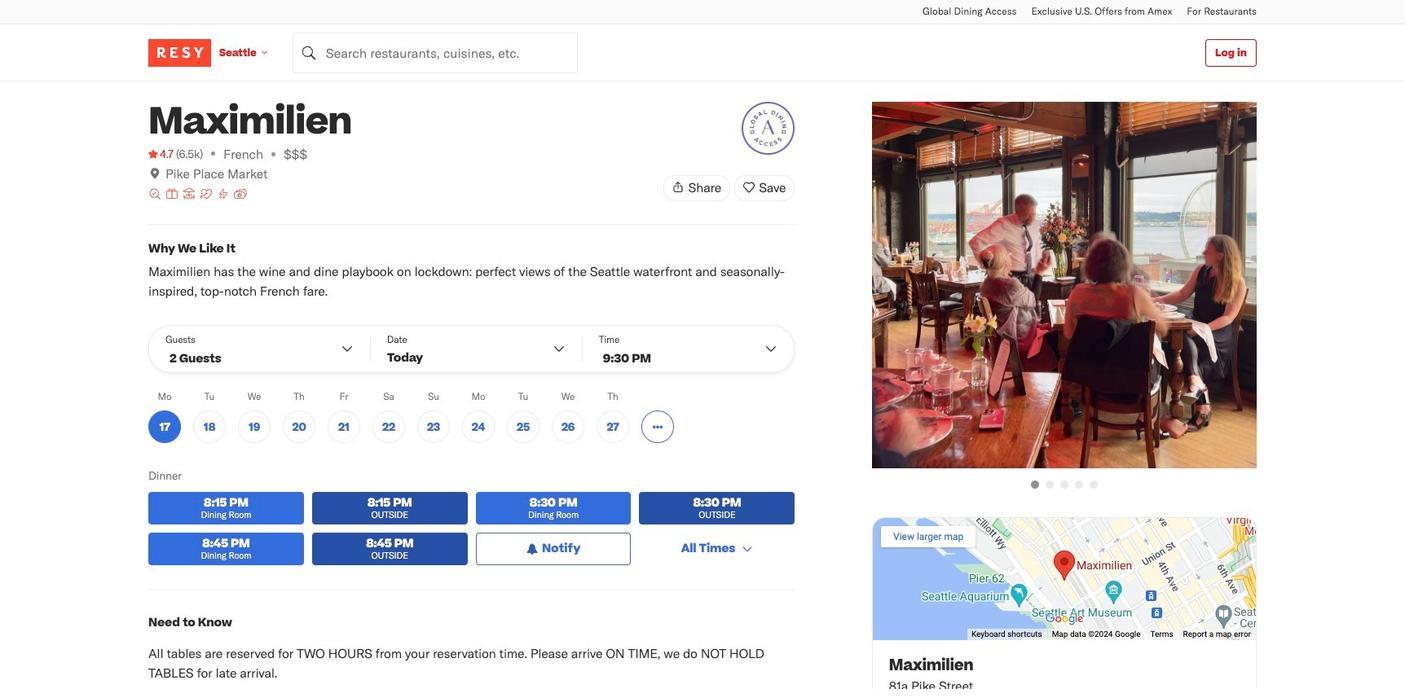 Task type: locate. For each thing, give the bounding box(es) containing it.
None field
[[292, 32, 578, 73]]



Task type: describe. For each thing, give the bounding box(es) containing it.
4.7 out of 5 stars image
[[148, 146, 173, 162]]

Search restaurants, cuisines, etc. text field
[[292, 32, 578, 73]]



Task type: vqa. For each thing, say whether or not it's contained in the screenshot.
'field' on the left of page
yes



